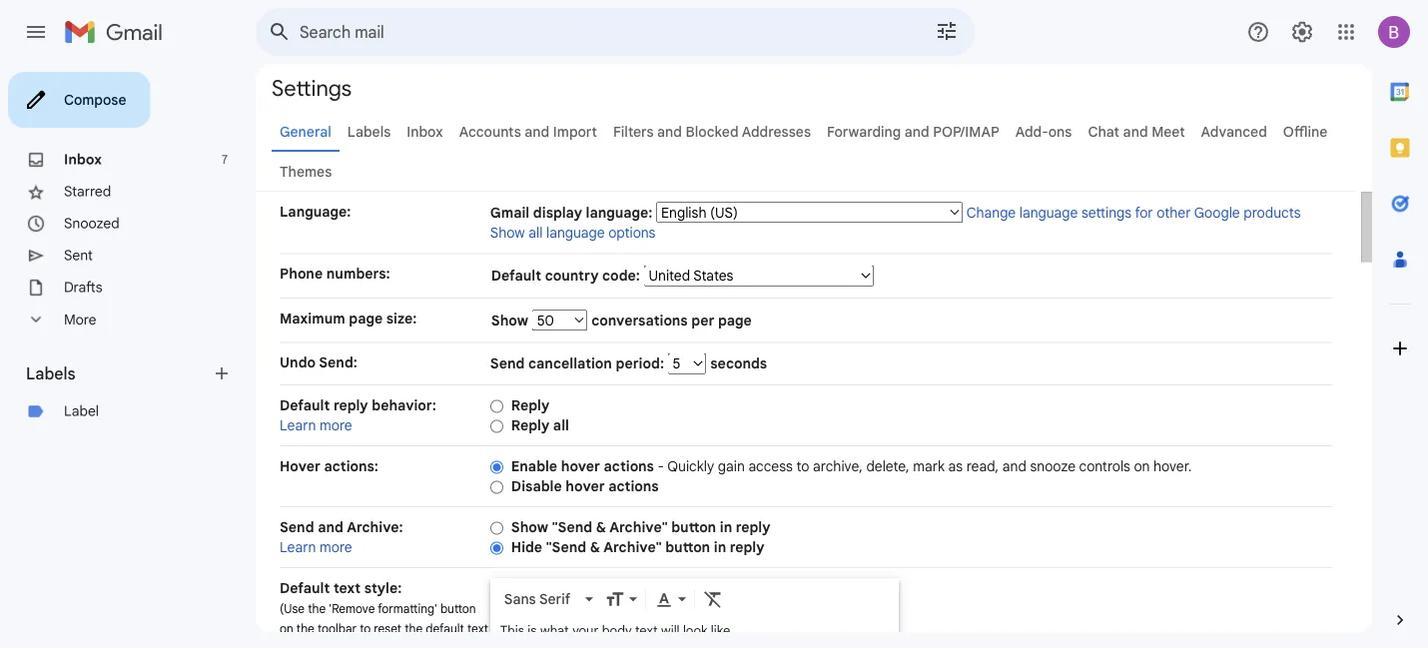 Task type: locate. For each thing, give the bounding box(es) containing it.
maximum
[[280, 310, 345, 327]]

learn
[[280, 416, 316, 434], [280, 538, 316, 556]]

cancellation
[[528, 355, 612, 373]]

and left archive:
[[318, 518, 344, 536]]

0 vertical spatial learn more link
[[280, 416, 352, 434]]

google
[[1194, 204, 1240, 221]]

forwarding and pop/imap
[[827, 123, 999, 140]]

general
[[280, 123, 331, 140]]

1 vertical spatial labels
[[26, 364, 75, 383]]

learn more link
[[280, 416, 352, 434], [280, 538, 352, 556]]

0 vertical spatial show
[[490, 224, 525, 242]]

learn inside default reply behavior: learn more
[[280, 416, 316, 434]]

text up 'remove
[[333, 579, 361, 597]]

send inside send and archive: learn more
[[280, 518, 314, 536]]

1 more from the top
[[320, 416, 352, 434]]

labels inside labels navigation
[[26, 364, 75, 383]]

1 vertical spatial language
[[546, 224, 605, 242]]

tab list
[[1372, 64, 1428, 576]]

language:
[[586, 204, 653, 221]]

1 vertical spatial on
[[280, 622, 293, 637]]

1 horizontal spatial language
[[1019, 204, 1078, 221]]

archive"
[[609, 518, 668, 536], [603, 538, 662, 556]]

0 vertical spatial learn
[[280, 416, 316, 434]]

1 learn from the top
[[280, 416, 316, 434]]

default reply behavior: learn more
[[280, 396, 436, 434]]

Enable hover actions radio
[[490, 460, 503, 475]]

text left will
[[635, 622, 658, 638]]

hover actions:
[[280, 457, 378, 475]]

1 vertical spatial archive"
[[603, 538, 662, 556]]

options
[[608, 224, 656, 242]]

0 vertical spatial actions
[[604, 457, 654, 475]]

1 vertical spatial default
[[280, 396, 330, 414]]

and left pop/imap
[[905, 123, 929, 140]]

behavior:
[[372, 396, 436, 414]]

Reply all radio
[[490, 419, 503, 434]]

learn more link up hover actions:
[[280, 416, 352, 434]]

inbox link
[[407, 123, 443, 140], [64, 151, 102, 168]]

0 horizontal spatial text
[[333, 579, 361, 597]]

and inside send and archive: learn more
[[318, 518, 344, 536]]

toolbar
[[317, 622, 357, 637]]

1 vertical spatial to
[[360, 622, 371, 637]]

on inside default text style: (use the 'remove formatting' button on the toolbar to reset the default text style)
[[280, 622, 293, 637]]

like.
[[711, 622, 734, 638]]

labels up the label on the left of the page
[[26, 364, 75, 383]]

0 vertical spatial inbox link
[[407, 123, 443, 140]]

1 vertical spatial all
[[553, 416, 569, 434]]

& for show
[[596, 518, 606, 536]]

1 reply from the top
[[511, 396, 550, 414]]

Show "Send & Archive" button in reply radio
[[490, 521, 503, 536]]

learn up hover
[[280, 416, 316, 434]]

gain
[[718, 457, 745, 475]]

more inside send and archive: learn more
[[320, 538, 352, 556]]

show down the gmail
[[490, 224, 525, 242]]

all up "enable"
[[553, 416, 569, 434]]

button inside default text style: (use the 'remove formatting' button on the toolbar to reset the default text style)
[[440, 601, 476, 616]]

2 more from the top
[[320, 538, 352, 556]]

settings
[[1081, 204, 1132, 221]]

0 vertical spatial &
[[596, 518, 606, 536]]

actions for enable
[[604, 457, 654, 475]]

advanced link
[[1201, 123, 1267, 140]]

1 vertical spatial reply
[[511, 416, 550, 434]]

2 horizontal spatial text
[[635, 622, 658, 638]]

phone numbers:
[[280, 265, 390, 283]]

in for hide "send & archive" button in reply
[[714, 538, 726, 556]]

0 horizontal spatial on
[[280, 622, 293, 637]]

offline
[[1283, 123, 1328, 140]]

forwarding
[[827, 123, 901, 140]]

1 horizontal spatial inbox
[[407, 123, 443, 140]]

1 horizontal spatial inbox link
[[407, 123, 443, 140]]

reply down access
[[736, 518, 771, 536]]

actions
[[604, 457, 654, 475], [608, 477, 659, 495]]

conversations per page
[[588, 312, 752, 329]]

hover right disable
[[566, 477, 605, 495]]

None search field
[[256, 8, 975, 56]]

default inside default reply behavior: learn more
[[280, 396, 330, 414]]

language
[[1019, 204, 1078, 221], [546, 224, 605, 242]]

0 horizontal spatial inbox
[[64, 151, 102, 168]]

search mail image
[[262, 14, 298, 50]]

hover
[[561, 457, 600, 475], [566, 477, 605, 495]]

send for send and archive: learn more
[[280, 518, 314, 536]]

hover
[[280, 457, 320, 475]]

filters and blocked addresses link
[[613, 123, 811, 140]]

controls
[[1079, 457, 1130, 475]]

send down hover
[[280, 518, 314, 536]]

country
[[545, 267, 599, 285]]

2 vertical spatial reply
[[730, 538, 765, 556]]

0 horizontal spatial to
[[360, 622, 371, 637]]

default down the undo
[[280, 396, 330, 414]]

gmail display language:
[[490, 204, 653, 221]]

0 horizontal spatial language
[[546, 224, 605, 242]]

1 vertical spatial hover
[[566, 477, 605, 495]]

change language settings for other google products
[[967, 204, 1301, 221]]

archive" down show "send & archive" button in reply
[[603, 538, 662, 556]]

0 vertical spatial send
[[490, 355, 525, 373]]

language:
[[280, 203, 351, 220]]

accounts and import
[[459, 123, 597, 140]]

1 vertical spatial in
[[714, 538, 726, 556]]

1 horizontal spatial all
[[553, 416, 569, 434]]

and
[[525, 123, 550, 140], [657, 123, 682, 140], [905, 123, 929, 140], [1123, 123, 1148, 140], [1002, 457, 1026, 475], [318, 518, 344, 536]]

style:
[[364, 579, 402, 597]]

gmail
[[490, 204, 530, 221]]

more up hover actions:
[[320, 416, 352, 434]]

0 vertical spatial reply
[[511, 396, 550, 414]]

0 vertical spatial on
[[1134, 457, 1150, 475]]

on
[[1134, 457, 1150, 475], [280, 622, 293, 637]]

1 vertical spatial learn
[[280, 538, 316, 556]]

learn for default reply behavior: learn more
[[280, 416, 316, 434]]

on up style)
[[280, 622, 293, 637]]

meet
[[1152, 123, 1185, 140]]

reply
[[511, 396, 550, 414], [511, 416, 550, 434]]

remove formatting ‪(⌘\)‬ image
[[703, 589, 723, 609]]

2 learn from the top
[[280, 538, 316, 556]]

0 horizontal spatial inbox link
[[64, 151, 102, 168]]

labels for labels heading
[[26, 364, 75, 383]]

enable
[[511, 457, 557, 475]]

more
[[64, 311, 96, 328]]

in
[[720, 518, 732, 536], [714, 538, 726, 556]]

and for archive:
[[318, 518, 344, 536]]

and right filters
[[657, 123, 682, 140]]

"send for show
[[552, 518, 592, 536]]

archive" for hide
[[603, 538, 662, 556]]

size:
[[386, 310, 417, 327]]

2 vertical spatial button
[[440, 601, 476, 616]]

actions left -
[[604, 457, 654, 475]]

1 vertical spatial reply
[[736, 518, 771, 536]]

inbox link up the starred link
[[64, 151, 102, 168]]

learn inside send and archive: learn more
[[280, 538, 316, 556]]

language down gmail display language:
[[546, 224, 605, 242]]

to right access
[[796, 457, 809, 475]]

1 horizontal spatial labels
[[347, 123, 391, 140]]

learn up (use
[[280, 538, 316, 556]]

0 vertical spatial "send
[[552, 518, 592, 536]]

reply for reply all
[[511, 416, 550, 434]]

in for show "send & archive" button in reply
[[720, 518, 732, 536]]

0 horizontal spatial page
[[349, 310, 383, 327]]

2 vertical spatial default
[[280, 579, 330, 597]]

hover.
[[1154, 457, 1192, 475]]

inbox up the starred link
[[64, 151, 102, 168]]

send:
[[319, 354, 357, 372]]

and left import
[[525, 123, 550, 140]]

default inside default text style: (use the 'remove formatting' button on the toolbar to reset the default text style)
[[280, 579, 330, 597]]

1 vertical spatial inbox
[[64, 151, 102, 168]]

actions down -
[[608, 477, 659, 495]]

default up (use
[[280, 579, 330, 597]]

1 vertical spatial "send
[[546, 538, 586, 556]]

0 vertical spatial to
[[796, 457, 809, 475]]

hover for enable
[[561, 457, 600, 475]]

show up hide
[[511, 518, 548, 536]]

hover up disable hover actions
[[561, 457, 600, 475]]

page right per
[[718, 312, 752, 329]]

1 vertical spatial learn more link
[[280, 538, 352, 556]]

button down show "send & archive" button in reply
[[665, 538, 710, 556]]

to inside default text style: (use the 'remove formatting' button on the toolbar to reset the default text style)
[[360, 622, 371, 637]]

default left the country
[[491, 267, 541, 285]]

show for show
[[491, 312, 532, 329]]

0 vertical spatial in
[[720, 518, 732, 536]]

show down default country code:
[[491, 312, 532, 329]]

add-ons
[[1015, 123, 1072, 140]]

1 vertical spatial button
[[665, 538, 710, 556]]

more for and
[[320, 538, 352, 556]]

0 vertical spatial inbox
[[407, 123, 443, 140]]

1 vertical spatial more
[[320, 538, 352, 556]]

2 vertical spatial show
[[511, 518, 548, 536]]

style)
[[280, 642, 310, 648]]

& down show "send & archive" button in reply
[[590, 538, 600, 556]]

more inside default reply behavior: learn more
[[320, 416, 352, 434]]

Hide "Send & Archive" button in reply radio
[[490, 541, 503, 556]]

send up the reply option
[[490, 355, 525, 373]]

0 vertical spatial all
[[529, 224, 543, 242]]

page left size:
[[349, 310, 383, 327]]

learn more link for send
[[280, 538, 352, 556]]

1 horizontal spatial page
[[718, 312, 752, 329]]

and right chat
[[1123, 123, 1148, 140]]

1 learn more link from the top
[[280, 416, 352, 434]]

0 vertical spatial language
[[1019, 204, 1078, 221]]

1 vertical spatial &
[[590, 538, 600, 556]]

to left reset
[[360, 622, 371, 637]]

learn more link for default
[[280, 416, 352, 434]]

more down archive:
[[320, 538, 352, 556]]

in up remove formatting ‪(⌘\)‬ image in the bottom of the page
[[714, 538, 726, 556]]

language right change
[[1019, 204, 1078, 221]]

reply up reply all
[[511, 396, 550, 414]]

inbox inside labels navigation
[[64, 151, 102, 168]]

'remove
[[329, 601, 375, 616]]

0 vertical spatial reply
[[333, 396, 368, 414]]

reply for reply
[[511, 396, 550, 414]]

0 horizontal spatial send
[[280, 518, 314, 536]]

the down formatting'
[[405, 622, 423, 637]]

"send right hide
[[546, 538, 586, 556]]

"send
[[552, 518, 592, 536], [546, 538, 586, 556]]

show all language options
[[490, 224, 656, 242]]

reply right reply all radio
[[511, 416, 550, 434]]

learn more link down archive:
[[280, 538, 352, 556]]

0 horizontal spatial all
[[529, 224, 543, 242]]

gmail image
[[64, 12, 173, 52]]

in down gain
[[720, 518, 732, 536]]

button up hide "send & archive" button in reply
[[671, 518, 716, 536]]

labels right general
[[347, 123, 391, 140]]

all down display
[[529, 224, 543, 242]]

0 vertical spatial archive"
[[609, 518, 668, 536]]

1 horizontal spatial send
[[490, 355, 525, 373]]

0 vertical spatial more
[[320, 416, 352, 434]]

serif
[[539, 590, 570, 608]]

hide "send & archive" button in reply
[[511, 538, 765, 556]]

0 vertical spatial default
[[491, 267, 541, 285]]

inbox right 'labels' link
[[407, 123, 443, 140]]

button up default
[[440, 601, 476, 616]]

0 vertical spatial labels
[[347, 123, 391, 140]]

this is what your body text will look like.
[[500, 622, 734, 638]]

Disable hover actions radio
[[490, 480, 503, 495]]

& up hide "send & archive" button in reply
[[596, 518, 606, 536]]

0 vertical spatial button
[[671, 518, 716, 536]]

0 horizontal spatial labels
[[26, 364, 75, 383]]

text right default
[[467, 622, 488, 637]]

archive" for show
[[609, 518, 668, 536]]

1 vertical spatial send
[[280, 518, 314, 536]]

reset
[[374, 622, 402, 637]]

0 vertical spatial hover
[[561, 457, 600, 475]]

reply up formatting options toolbar
[[730, 538, 765, 556]]

inbox link right 'labels' link
[[407, 123, 443, 140]]

sent
[[64, 247, 93, 264]]

2 learn more link from the top
[[280, 538, 352, 556]]

filters and blocked addresses
[[613, 123, 811, 140]]

1 vertical spatial actions
[[608, 477, 659, 495]]

2 reply from the top
[[511, 416, 550, 434]]

on left hover.
[[1134, 457, 1150, 475]]

"send down disable hover actions
[[552, 518, 592, 536]]

advanced search options image
[[927, 11, 967, 51]]

archive" up hide "send & archive" button in reply
[[609, 518, 668, 536]]

reply down send:
[[333, 396, 368, 414]]

1 vertical spatial show
[[491, 312, 532, 329]]

and for blocked
[[657, 123, 682, 140]]

settings
[[272, 74, 352, 102]]



Task type: vqa. For each thing, say whether or not it's contained in the screenshot.
important for ...still important/not-important
no



Task type: describe. For each thing, give the bounding box(es) containing it.
your
[[572, 622, 599, 638]]

sans serif option
[[500, 589, 581, 609]]

default country code:
[[491, 267, 644, 285]]

and for meet
[[1123, 123, 1148, 140]]

more for reply
[[320, 416, 352, 434]]

drafts
[[64, 279, 102, 296]]

numbers:
[[326, 265, 390, 283]]

forwarding and pop/imap link
[[827, 123, 999, 140]]

& for hide
[[590, 538, 600, 556]]

starred link
[[64, 183, 111, 200]]

-
[[658, 457, 664, 475]]

Reply radio
[[490, 399, 503, 414]]

1 vertical spatial inbox link
[[64, 151, 102, 168]]

the right (use
[[308, 601, 326, 616]]

mark
[[913, 457, 945, 475]]

labels heading
[[26, 364, 212, 383]]

default for default text style: (use the 'remove formatting' button on the toolbar to reset the default text style)
[[280, 579, 330, 597]]

show "send & archive" button in reply
[[511, 518, 771, 536]]

look
[[683, 622, 708, 638]]

labels for 'labels' link
[[347, 123, 391, 140]]

default text style: (use the 'remove formatting' button on the toolbar to reset the default text style)
[[280, 579, 488, 648]]

labels navigation
[[0, 64, 256, 648]]

compose
[[64, 91, 126, 108]]

settings image
[[1290, 20, 1314, 44]]

actions for disable
[[608, 477, 659, 495]]

starred
[[64, 183, 111, 200]]

show all language options link
[[490, 224, 656, 242]]

other
[[1157, 204, 1191, 221]]

sans
[[504, 590, 536, 608]]

display
[[533, 204, 582, 221]]

as
[[948, 457, 963, 475]]

labels link
[[347, 123, 391, 140]]

7
[[222, 152, 228, 167]]

add-
[[1015, 123, 1048, 140]]

and for import
[[525, 123, 550, 140]]

themes
[[280, 163, 332, 180]]

snooze
[[1030, 457, 1076, 475]]

the up style)
[[296, 622, 314, 637]]

all for reply
[[553, 416, 569, 434]]

"send for hide
[[546, 538, 586, 556]]

body
[[602, 622, 632, 638]]

blocked
[[686, 123, 739, 140]]

hover for disable
[[566, 477, 605, 495]]

chat and meet link
[[1088, 123, 1185, 140]]

more button
[[0, 304, 240, 336]]

change
[[967, 204, 1016, 221]]

reply for hide "send & archive" button in reply
[[730, 538, 765, 556]]

sent link
[[64, 247, 93, 264]]

1 horizontal spatial text
[[467, 622, 488, 637]]

reply for show "send & archive" button in reply
[[736, 518, 771, 536]]

send cancellation period:
[[490, 355, 668, 373]]

what
[[540, 622, 569, 638]]

code:
[[602, 267, 640, 285]]

default for default reply behavior: learn more
[[280, 396, 330, 414]]

advanced
[[1201, 123, 1267, 140]]

all for show
[[529, 224, 543, 242]]

seconds
[[707, 355, 767, 373]]

formatting options toolbar
[[496, 580, 893, 617]]

and for pop/imap
[[905, 123, 929, 140]]

snoozed link
[[64, 215, 120, 232]]

conversations
[[591, 312, 688, 329]]

filters
[[613, 123, 654, 140]]

default
[[426, 622, 464, 637]]

undo send:
[[280, 354, 357, 372]]

chat
[[1088, 123, 1120, 140]]

main menu image
[[24, 20, 48, 44]]

show for show "send & archive" button in reply
[[511, 518, 548, 536]]

1 horizontal spatial on
[[1134, 457, 1150, 475]]

learn for send and archive: learn more
[[280, 538, 316, 556]]

actions:
[[324, 457, 378, 475]]

snoozed
[[64, 215, 120, 232]]

accounts and import link
[[459, 123, 597, 140]]

reply inside default reply behavior: learn more
[[333, 396, 368, 414]]

quickly
[[667, 457, 714, 475]]

1 horizontal spatial to
[[796, 457, 809, 475]]

show for show all language options
[[490, 224, 525, 242]]

offline link
[[1283, 123, 1328, 140]]

for
[[1135, 204, 1153, 221]]

reply all
[[511, 416, 569, 434]]

add-ons link
[[1015, 123, 1072, 140]]

disable
[[511, 477, 562, 495]]

archive:
[[347, 518, 403, 536]]

button for show "send & archive" button in reply
[[671, 518, 716, 536]]

archive,
[[813, 457, 863, 475]]

button for hide "send & archive" button in reply
[[665, 538, 710, 556]]

change language settings for other google products link
[[967, 204, 1301, 221]]

read,
[[966, 457, 999, 475]]

default for default country code:
[[491, 267, 541, 285]]

label
[[64, 402, 99, 420]]

inbox for topmost inbox link
[[407, 123, 443, 140]]

send and archive: learn more
[[280, 518, 403, 556]]

chat and meet
[[1088, 123, 1185, 140]]

label link
[[64, 402, 99, 420]]

Search mail text field
[[300, 22, 879, 42]]

maximum page size:
[[280, 310, 417, 327]]

hide
[[511, 538, 542, 556]]

themes link
[[280, 163, 332, 180]]

import
[[553, 123, 597, 140]]

general link
[[280, 123, 331, 140]]

delete,
[[866, 457, 909, 475]]

accounts
[[459, 123, 521, 140]]

this
[[500, 622, 524, 638]]

ons
[[1048, 123, 1072, 140]]

and right read,
[[1002, 457, 1026, 475]]

will
[[661, 622, 680, 638]]

compose button
[[8, 72, 150, 128]]

enable hover actions - quickly gain access to archive, delete, mark as read, and snooze controls on hover.
[[511, 457, 1192, 475]]

period:
[[616, 355, 664, 373]]

send for send cancellation period:
[[490, 355, 525, 373]]

is
[[528, 622, 537, 638]]

addresses
[[742, 123, 811, 140]]

support image
[[1246, 20, 1270, 44]]

inbox for bottom inbox link
[[64, 151, 102, 168]]



